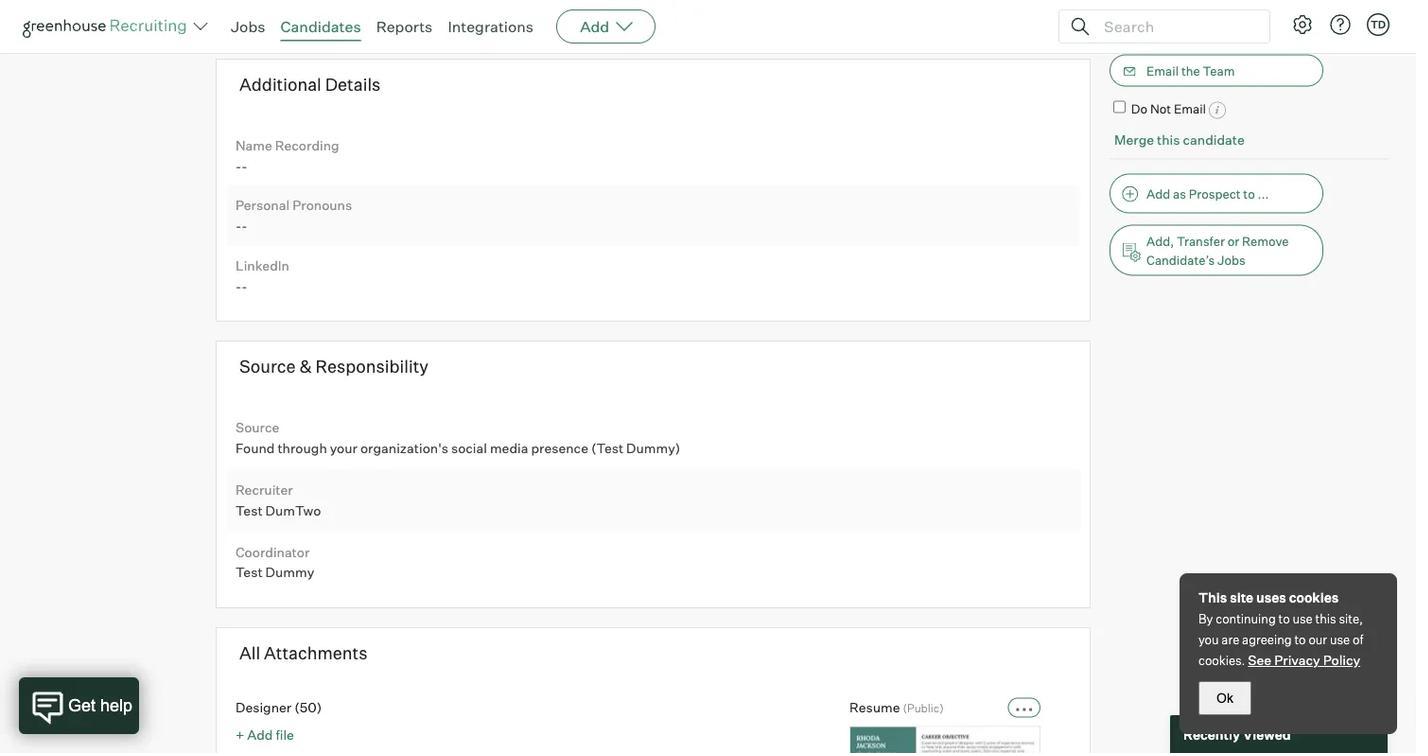 Task type: describe. For each thing, give the bounding box(es) containing it.
designer
[[236, 699, 292, 716]]

0 vertical spatial jobs
[[231, 17, 265, 36]]

email the team button
[[1110, 55, 1324, 87]]

2 horizontal spatial to
[[1295, 632, 1307, 647]]

add for add
[[580, 17, 610, 36]]

you
[[1199, 632, 1219, 647]]

recently
[[1184, 726, 1241, 743]]

through
[[278, 440, 327, 456]]

add,
[[1147, 233, 1175, 248]]

viewed
[[1244, 726, 1291, 743]]

test for test dumtwo
[[236, 502, 263, 518]]

td button
[[1364, 9, 1394, 40]]

linkedin
[[236, 257, 290, 273]]

1 horizontal spatial use
[[1331, 632, 1351, 647]]

remove
[[1243, 233, 1289, 248]]

do not email
[[1132, 101, 1207, 116]]

coordinator test dummy
[[236, 544, 314, 581]]

greenhouse recruiting image
[[23, 15, 193, 38]]

uses
[[1257, 590, 1287, 606]]

personal
[[236, 197, 290, 213]]

&
[[300, 356, 312, 377]]

td
[[1371, 18, 1387, 31]]

name recording --
[[236, 137, 339, 174]]

email ahmed button
[[1110, 11, 1324, 43]]

email ahmed
[[1147, 20, 1224, 35]]

or
[[1228, 233, 1240, 248]]

are
[[1222, 632, 1240, 647]]

privacy
[[1275, 652, 1321, 669]]

details
[[325, 74, 381, 95]]

1 vertical spatial to
[[1279, 611, 1291, 627]]

(test
[[592, 440, 624, 456]]

cookies.
[[1199, 653, 1246, 668]]

source found through your organization's social media presence (test dummy)
[[236, 419, 684, 456]]

of
[[1353, 632, 1364, 647]]

recruiter
[[236, 481, 293, 498]]

organization's
[[361, 440, 449, 456]]

configure image
[[1292, 13, 1315, 36]]

add as prospect to ...
[[1147, 186, 1270, 201]]

see privacy policy link
[[1249, 652, 1361, 669]]

this
[[1199, 590, 1228, 606]]

site,
[[1340, 611, 1364, 627]]

email the team
[[1147, 63, 1236, 78]]

integrations
[[448, 17, 534, 36]]

source for source found through your organization's social media presence (test dummy)
[[236, 419, 280, 436]]

dumtwo
[[266, 502, 321, 518]]

ahmed
[[1182, 20, 1224, 35]]

additional details
[[239, 74, 381, 95]]

prospect
[[1189, 186, 1241, 201]]

responsibility
[[316, 356, 429, 377]]

add for add as prospect to ...
[[1147, 186, 1171, 201]]

reports
[[376, 17, 433, 36]]

personal pronouns --
[[236, 197, 352, 234]]

0 vertical spatial this
[[1158, 131, 1181, 148]]

policy
[[1324, 652, 1361, 669]]

coordinator
[[236, 544, 310, 560]]

Search text field
[[1100, 13, 1253, 40]]

pronouns
[[293, 197, 352, 213]]

our
[[1309, 632, 1328, 647]]

agreeing
[[1243, 632, 1292, 647]]

this site uses cookies
[[1199, 590, 1339, 606]]

td button
[[1368, 13, 1390, 36]]

source for source & responsibility
[[239, 356, 296, 377]]

candidates
[[281, 17, 361, 36]]

email for email the team
[[1147, 63, 1179, 78]]

found
[[236, 440, 275, 456]]

name
[[236, 137, 272, 153]]

candidate's
[[1147, 252, 1215, 267]]

the
[[1182, 63, 1201, 78]]

see privacy policy
[[1249, 652, 1361, 669]]

attachments
[[264, 642, 368, 663]]

ok button
[[1199, 681, 1252, 715]]

media
[[490, 440, 528, 456]]

merge this candidate
[[1115, 131, 1245, 148]]

Do Not Email checkbox
[[1114, 101, 1126, 113]]

candidates link
[[281, 17, 361, 36]]

your
[[330, 440, 358, 456]]

email for email ahmed
[[1147, 20, 1179, 35]]

integrations link
[[448, 17, 534, 36]]

jobs inside add, transfer or remove candidate's jobs
[[1218, 252, 1246, 267]]



Task type: locate. For each thing, give the bounding box(es) containing it.
0 horizontal spatial add
[[247, 727, 273, 744]]

0 vertical spatial use
[[1293, 611, 1313, 627]]

to
[[1244, 186, 1256, 201], [1279, 611, 1291, 627], [1295, 632, 1307, 647]]

resume
[[850, 699, 900, 716]]

team
[[1203, 63, 1236, 78]]

1 horizontal spatial this
[[1316, 611, 1337, 627]]

dummy)
[[627, 440, 681, 456]]

(public)
[[903, 701, 944, 715]]

0 horizontal spatial use
[[1293, 611, 1313, 627]]

0 vertical spatial source
[[239, 356, 296, 377]]

add
[[580, 17, 610, 36], [1147, 186, 1171, 201], [247, 727, 273, 744]]

site
[[1231, 590, 1254, 606]]

candidate
[[1183, 131, 1245, 148]]

+ add file link
[[236, 727, 294, 744]]

to inside button
[[1244, 186, 1256, 201]]

add, transfer or remove candidate's jobs button
[[1110, 225, 1324, 276]]

to left ...
[[1244, 186, 1256, 201]]

use
[[1293, 611, 1313, 627], [1331, 632, 1351, 647]]

1 vertical spatial test
[[236, 564, 263, 581]]

(50)
[[295, 699, 322, 716]]

add inside button
[[1147, 186, 1171, 201]]

add inside popup button
[[580, 17, 610, 36]]

source inside source found through your organization's social media presence (test dummy)
[[236, 419, 280, 436]]

1 vertical spatial email
[[1147, 63, 1179, 78]]

1 vertical spatial jobs
[[1218, 252, 1246, 267]]

continuing
[[1216, 611, 1276, 627]]

transfer
[[1177, 233, 1226, 248]]

2 horizontal spatial add
[[1147, 186, 1171, 201]]

1 vertical spatial use
[[1331, 632, 1351, 647]]

test down coordinator
[[236, 564, 263, 581]]

this down do not email
[[1158, 131, 1181, 148]]

2 vertical spatial add
[[247, 727, 273, 744]]

see
[[1249, 652, 1272, 669]]

test inside 'coordinator test dummy'
[[236, 564, 263, 581]]

1 horizontal spatial add
[[580, 17, 610, 36]]

add button
[[557, 9, 656, 44]]

email right not
[[1174, 101, 1207, 116]]

email left the
[[1147, 63, 1179, 78]]

by
[[1199, 611, 1214, 627]]

1 vertical spatial add
[[1147, 186, 1171, 201]]

source left the &
[[239, 356, 296, 377]]

ok
[[1217, 691, 1234, 706]]

source & responsibility
[[239, 356, 429, 377]]

file
[[276, 727, 294, 744]]

linkedin --
[[236, 257, 290, 294]]

designer (50)
[[236, 699, 322, 716]]

dummy
[[266, 564, 314, 581]]

use left of
[[1331, 632, 1351, 647]]

reports link
[[376, 17, 433, 36]]

all
[[239, 642, 260, 663]]

additional
[[239, 74, 322, 95]]

1 vertical spatial source
[[236, 419, 280, 436]]

this
[[1158, 131, 1181, 148], [1316, 611, 1337, 627]]

do
[[1132, 101, 1148, 116]]

1 test from the top
[[236, 502, 263, 518]]

2 vertical spatial to
[[1295, 632, 1307, 647]]

presence
[[531, 440, 589, 456]]

add, transfer or remove candidate's jobs
[[1147, 233, 1289, 267]]

0 vertical spatial add
[[580, 17, 610, 36]]

as
[[1174, 186, 1187, 201]]

recruiter test dumtwo
[[236, 481, 321, 518]]

recently viewed
[[1184, 726, 1291, 743]]

use down cookies
[[1293, 611, 1313, 627]]

merge
[[1115, 131, 1155, 148]]

1 horizontal spatial to
[[1279, 611, 1291, 627]]

+
[[236, 727, 244, 744]]

0 vertical spatial email
[[1147, 20, 1179, 35]]

add as prospect to ... button
[[1110, 174, 1324, 213]]

jobs link
[[231, 17, 265, 36]]

by continuing to use this site, you are agreeing to our use of cookies.
[[1199, 611, 1364, 668]]

test down recruiter
[[236, 502, 263, 518]]

+ add file
[[236, 727, 294, 744]]

jobs
[[231, 17, 265, 36], [1218, 252, 1246, 267]]

to down uses
[[1279, 611, 1291, 627]]

social
[[451, 440, 487, 456]]

...
[[1258, 186, 1270, 201]]

this inside the by continuing to use this site, you are agreeing to our use of cookies.
[[1316, 611, 1337, 627]]

recording
[[275, 137, 339, 153]]

not
[[1151, 101, 1172, 116]]

jobs up additional
[[231, 17, 265, 36]]

1 horizontal spatial jobs
[[1218, 252, 1246, 267]]

test for test dummy
[[236, 564, 263, 581]]

2 test from the top
[[236, 564, 263, 581]]

0 horizontal spatial this
[[1158, 131, 1181, 148]]

email inside "button"
[[1147, 20, 1179, 35]]

-
[[236, 158, 242, 174], [242, 158, 248, 174], [236, 218, 242, 234], [242, 218, 248, 234], [236, 278, 242, 294], [242, 278, 248, 294]]

to left our
[[1295, 632, 1307, 647]]

email
[[1147, 20, 1179, 35], [1147, 63, 1179, 78], [1174, 101, 1207, 116]]

0 vertical spatial to
[[1244, 186, 1256, 201]]

this up our
[[1316, 611, 1337, 627]]

1 vertical spatial this
[[1316, 611, 1337, 627]]

0 horizontal spatial jobs
[[231, 17, 265, 36]]

0 horizontal spatial to
[[1244, 186, 1256, 201]]

email left ahmed
[[1147, 20, 1179, 35]]

source up found
[[236, 419, 280, 436]]

test inside the recruiter test dumtwo
[[236, 502, 263, 518]]

2 vertical spatial email
[[1174, 101, 1207, 116]]

resume (public)
[[850, 699, 944, 716]]

cookies
[[1290, 590, 1339, 606]]

test
[[236, 502, 263, 518], [236, 564, 263, 581]]

0 vertical spatial test
[[236, 502, 263, 518]]

email inside button
[[1147, 63, 1179, 78]]

jobs down 'or'
[[1218, 252, 1246, 267]]

merge this candidate link
[[1115, 131, 1245, 148]]

all attachments
[[239, 642, 368, 663]]



Task type: vqa. For each thing, say whether or not it's contained in the screenshot.
Ok "button"
yes



